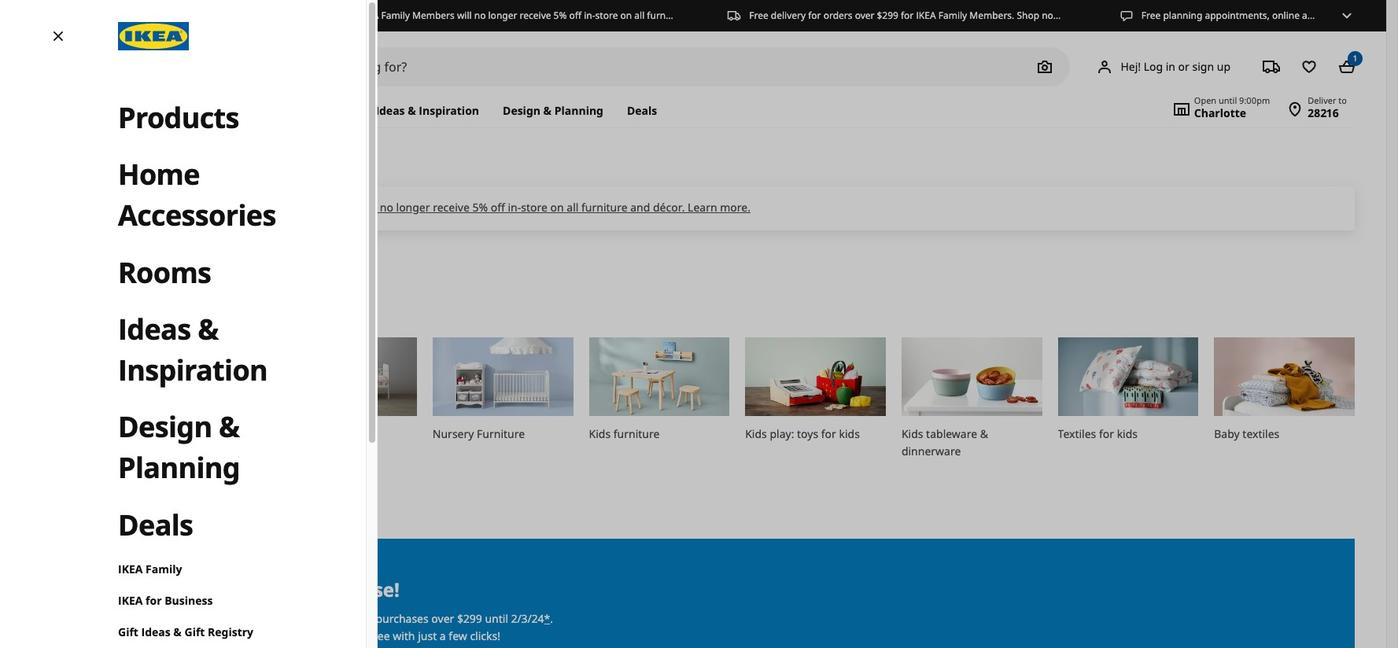 Task type: vqa. For each thing, say whether or not it's contained in the screenshot.
Review: 4.9 out of 5 stars. Total reviews: 11 image
no



Task type: describe. For each thing, give the bounding box(es) containing it.
in-
[[508, 200, 521, 215]]

deliver to 28216
[[1308, 94, 1347, 120]]

design & planning button
[[118, 407, 341, 489]]

products for products link
[[120, 103, 169, 118]]

9:00pm
[[1239, 94, 1270, 106]]

members
[[307, 200, 357, 215]]

design & planning for 'design & planning' button
[[118, 408, 240, 487]]

home accessories for home accessories "link"
[[192, 103, 291, 118]]

planning for 'design & planning' button
[[118, 449, 240, 487]]

5%
[[472, 200, 488, 215]]

0 vertical spatial ideas & inspiration link
[[364, 94, 491, 127]]

and
[[630, 200, 650, 215]]

ideas inside button
[[141, 625, 171, 640]]

2 gift from the left
[[184, 625, 205, 640]]

1 vertical spatial ideas & inspiration
[[118, 310, 268, 389]]

products button
[[118, 98, 341, 139]]

show all categories button
[[120, 471, 241, 488]]

business
[[165, 593, 213, 608]]

show
[[120, 471, 153, 488]]

children's room
[[120, 267, 340, 306]]

or
[[1178, 59, 1189, 74]]

1 horizontal spatial family
[[271, 200, 304, 215]]

planning for "design & planning" link
[[554, 103, 603, 118]]

accessories for home accessories button
[[118, 196, 276, 235]]

home for home accessories "link"
[[192, 103, 225, 118]]

ikea for business
[[118, 593, 213, 608]]

ikea family
[[118, 561, 182, 576]]

store
[[521, 200, 547, 215]]

products for products button
[[118, 98, 239, 137]]

rooms
[[118, 253, 211, 292]]

1 horizontal spatial ideas & inspiration
[[376, 103, 479, 118]]

deals for deals link
[[627, 103, 657, 118]]

more.
[[720, 200, 751, 215]]

home accessories button
[[118, 154, 341, 236]]

1 vertical spatial inspiration
[[118, 351, 268, 389]]

log
[[1144, 59, 1163, 74]]

gift ideas & gift registry
[[118, 625, 253, 640]]

in
[[1166, 59, 1175, 74]]

track order image
[[1256, 51, 1287, 83]]

off
[[491, 200, 505, 215]]

décor.
[[653, 200, 685, 215]]

effective 2/1/24, ikea family members will no longer receive 5% off in-store on all furniture and décor. learn more. link
[[161, 200, 751, 215]]

home accessories link
[[180, 94, 303, 127]]

& inside design & planning
[[219, 408, 240, 446]]

1 gift from the left
[[118, 625, 138, 640]]

deals for deals button
[[118, 505, 193, 544]]

0 vertical spatial ideas
[[376, 103, 405, 118]]



Task type: locate. For each thing, give the bounding box(es) containing it.
ikea
[[245, 200, 268, 215], [118, 561, 143, 576], [118, 593, 143, 608]]

open until 9:00pm charlotte
[[1194, 94, 1270, 120]]

1 horizontal spatial ideas & inspiration link
[[364, 94, 491, 127]]

products
[[118, 98, 239, 137], [120, 103, 169, 118]]

home accessories inside button
[[118, 155, 276, 235]]

0 vertical spatial ikea
[[245, 200, 268, 215]]

ideas & inspiration link
[[364, 94, 491, 127], [118, 309, 341, 391]]

family left members
[[271, 200, 304, 215]]

1 vertical spatial design
[[118, 408, 212, 446]]

on
[[550, 200, 564, 215]]

ikea family link
[[118, 561, 341, 577]]

1 vertical spatial ideas
[[118, 310, 191, 348]]

will
[[360, 200, 377, 215]]

1 horizontal spatial gift
[[184, 625, 205, 640]]

1 horizontal spatial design & planning
[[503, 103, 603, 118]]

ikea logotype, go to start page image
[[118, 22, 189, 50]]

family up the ikea for business
[[146, 561, 182, 576]]

deals
[[627, 103, 657, 118], [118, 505, 193, 544]]

1 vertical spatial accessories
[[118, 196, 276, 235]]

0 vertical spatial planning
[[554, 103, 603, 118]]

28216
[[1308, 105, 1339, 120]]

rooms button
[[118, 252, 341, 293]]

2 vertical spatial ideas
[[141, 625, 171, 640]]

0 horizontal spatial deals
[[118, 505, 193, 544]]

design inside design & planning
[[118, 408, 212, 446]]

1 horizontal spatial design
[[503, 103, 540, 118]]

home right products link
[[192, 103, 225, 118]]

design & planning link
[[491, 94, 615, 127]]

&
[[408, 103, 416, 118], [543, 103, 552, 118], [198, 310, 218, 348], [219, 408, 240, 446], [173, 625, 182, 640]]

1 horizontal spatial all
[[567, 200, 579, 215]]

None search field
[[216, 47, 1070, 87]]

until
[[1219, 94, 1237, 106]]

0 horizontal spatial inspiration
[[118, 351, 268, 389]]

design & planning for "design & planning" link
[[503, 103, 603, 118]]

family
[[271, 200, 304, 215], [146, 561, 182, 576]]

0 vertical spatial inspiration
[[419, 103, 479, 118]]

1 horizontal spatial inspiration
[[419, 103, 479, 118]]

0 horizontal spatial ideas & inspiration link
[[118, 309, 341, 391]]

gift ideas & gift registry button
[[118, 625, 341, 641]]

1 vertical spatial planning
[[118, 449, 240, 487]]

open
[[1194, 94, 1216, 106]]

effective 2/1/24, ikea family members will no longer receive 5% off in-store on all furniture and décor. learn more.
[[161, 200, 751, 215]]

home inside home accessories
[[118, 155, 200, 194]]

0 vertical spatial home
[[192, 103, 225, 118]]

1 vertical spatial deals
[[118, 505, 193, 544]]

registry
[[208, 625, 253, 640]]

0 horizontal spatial ideas & inspiration
[[118, 310, 268, 389]]

ikea up the ikea for business
[[118, 561, 143, 576]]

1
[[1353, 53, 1357, 64]]

1 vertical spatial home
[[118, 155, 200, 194]]

ikea left for
[[118, 593, 143, 608]]

0 vertical spatial family
[[271, 200, 304, 215]]

1 vertical spatial all
[[157, 471, 172, 488]]

2/1/24,
[[208, 200, 242, 215]]

1 vertical spatial design & planning
[[118, 408, 240, 487]]

0 vertical spatial deals
[[627, 103, 657, 118]]

inspiration
[[419, 103, 479, 118], [118, 351, 268, 389]]

design
[[503, 103, 540, 118], [118, 408, 212, 446]]

1 vertical spatial ikea
[[118, 561, 143, 576]]

longer
[[396, 200, 430, 215]]

all
[[567, 200, 579, 215], [157, 471, 172, 488]]

home up effective
[[118, 155, 200, 194]]

ideas inside ideas & inspiration
[[118, 310, 191, 348]]

0 horizontal spatial design
[[118, 408, 212, 446]]

accessories
[[228, 103, 291, 118], [118, 196, 276, 235]]

gift
[[118, 625, 138, 640], [184, 625, 205, 640]]

navigation
[[104, 337, 1371, 492]]

deals link
[[615, 94, 669, 127]]

hej! log in or sign up link
[[1077, 51, 1249, 83]]

& inside ideas & inspiration
[[198, 310, 218, 348]]

ikea right the 2/1/24,
[[245, 200, 268, 215]]

favorites image
[[1293, 51, 1325, 83]]

1 vertical spatial ideas & inspiration link
[[118, 309, 341, 391]]

0 vertical spatial design
[[503, 103, 540, 118]]

accessories inside button
[[118, 196, 276, 235]]

gift down the ikea for business
[[118, 625, 138, 640]]

planning inside button
[[118, 449, 240, 487]]

0 horizontal spatial all
[[157, 471, 172, 488]]

categories
[[175, 471, 241, 488]]

all right on
[[567, 200, 579, 215]]

home inside "link"
[[192, 103, 225, 118]]

for
[[146, 593, 162, 608]]

products link
[[120, 94, 180, 127]]

design & planning inside button
[[118, 408, 240, 487]]

design for 'design & planning' button
[[118, 408, 212, 446]]

up
[[1217, 59, 1230, 74]]

0 horizontal spatial family
[[146, 561, 182, 576]]

gift down business
[[184, 625, 205, 640]]

furniture
[[581, 200, 628, 215]]

ikea for ikea family
[[118, 561, 143, 576]]

home
[[192, 103, 225, 118], [118, 155, 200, 194]]

1 horizontal spatial planning
[[554, 103, 603, 118]]

0 horizontal spatial design & planning
[[118, 408, 240, 487]]

to
[[1339, 94, 1347, 106]]

deals button
[[118, 505, 341, 546]]

home accessories for home accessories button
[[118, 155, 276, 235]]

children's
[[120, 267, 258, 306]]

0 vertical spatial ideas & inspiration
[[376, 103, 479, 118]]

planning
[[554, 103, 603, 118], [118, 449, 240, 487]]

hej!
[[1121, 59, 1141, 74]]

1 link
[[1331, 51, 1363, 83]]

deals inside button
[[118, 505, 193, 544]]

ideas
[[376, 103, 405, 118], [118, 310, 191, 348], [141, 625, 171, 640]]

0 vertical spatial accessories
[[228, 103, 291, 118]]

hej! log in or sign up
[[1121, 59, 1230, 74]]

home accessories inside "link"
[[192, 103, 291, 118]]

ikea for ikea for business
[[118, 593, 143, 608]]

0 vertical spatial all
[[567, 200, 579, 215]]

1 vertical spatial family
[[146, 561, 182, 576]]

0 horizontal spatial planning
[[118, 449, 240, 487]]

all right show
[[157, 471, 172, 488]]

2 vertical spatial ikea
[[118, 593, 143, 608]]

accessories inside "link"
[[228, 103, 291, 118]]

design for "design & planning" link
[[503, 103, 540, 118]]

deliver
[[1308, 94, 1336, 106]]

design & planning
[[503, 103, 603, 118], [118, 408, 240, 487]]

sign
[[1192, 59, 1214, 74]]

no
[[380, 200, 393, 215]]

0 vertical spatial design & planning
[[503, 103, 603, 118]]

charlotte
[[1194, 105, 1246, 120]]

ikea for business link
[[118, 593, 341, 609]]

0 horizontal spatial gift
[[118, 625, 138, 640]]

home accessories
[[192, 103, 291, 118], [118, 155, 276, 235]]

1 horizontal spatial deals
[[627, 103, 657, 118]]

learn
[[688, 200, 717, 215]]

products inside button
[[118, 98, 239, 137]]

ideas & inspiration
[[376, 103, 479, 118], [118, 310, 268, 389]]

room
[[265, 267, 340, 306]]

0 vertical spatial home accessories
[[192, 103, 291, 118]]

accessories for home accessories "link"
[[228, 103, 291, 118]]

design inside "design & planning" link
[[503, 103, 540, 118]]

receive
[[433, 200, 470, 215]]

1 vertical spatial home accessories
[[118, 155, 276, 235]]

show all categories
[[120, 471, 241, 488]]

home for home accessories button
[[118, 155, 200, 194]]

effective
[[161, 200, 205, 215]]



